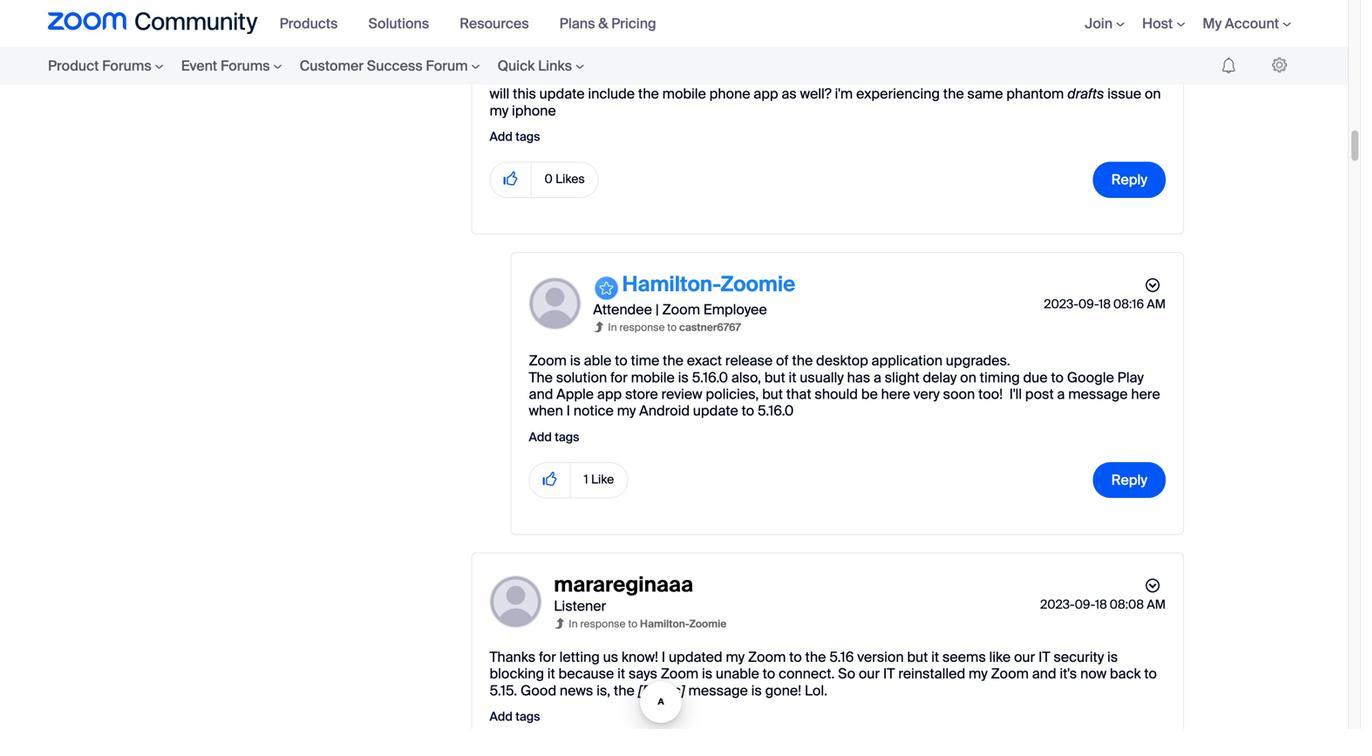 Task type: describe. For each thing, give the bounding box(es) containing it.
timing
[[980, 368, 1020, 387]]

1 vertical spatial add tags button
[[529, 429, 580, 445]]

08:16
[[1114, 296, 1144, 312]]

it left says
[[618, 665, 625, 683]]

join link
[[1085, 14, 1125, 33]]

it's
[[1060, 665, 1077, 683]]

plans & pricing
[[560, 14, 656, 33]]

success
[[367, 57, 423, 75]]

forum
[[426, 57, 468, 75]]

1
[[584, 471, 588, 488]]

reinstalled
[[899, 665, 966, 683]]

is left able
[[570, 352, 581, 370]]

08:11
[[1116, 33, 1144, 49]]

release
[[725, 352, 773, 370]]

quick
[[498, 57, 535, 75]]

delay
[[923, 368, 957, 387]]

as
[[782, 85, 797, 103]]

on inside "issue on my iphone"
[[1145, 85, 1161, 103]]

18 for castner6767
[[1102, 33, 1114, 49]]

menu bar containing product forums
[[13, 47, 628, 85]]

products link
[[280, 14, 351, 33]]

zoom up gone!
[[748, 648, 786, 666]]

connect.
[[779, 665, 835, 683]]

my inside zoom is able to time the exact release of the desktop application upgrades. the solution for mobile is 5.16.0 also, but it usually has a slight delay on timing due to google play and apple app store review policies, but that should be here very soon too!  i'll post a message here when i notice my android update to 5.16.0
[[617, 402, 636, 420]]

solution
[[556, 368, 607, 387]]

should
[[815, 385, 858, 403]]

exact
[[687, 352, 722, 370]]

0 vertical spatial zoomie
[[721, 271, 796, 298]]

‎2023- for castner6767
[[1047, 33, 1082, 49]]

product forums link
[[48, 47, 172, 85]]

phone
[[710, 85, 751, 103]]

has
[[847, 368, 871, 387]]

event
[[181, 57, 217, 75]]

employee
[[704, 300, 767, 319]]

usually
[[800, 368, 844, 387]]

add for marareginaaa
[[490, 709, 513, 725]]

marareginaaa link
[[554, 571, 693, 598]]

my left like
[[969, 665, 988, 683]]

09- for castner6767
[[1082, 33, 1102, 49]]

08:08
[[1110, 597, 1144, 613]]

resources
[[460, 14, 529, 33]]

it inside zoom is able to time the exact release of the desktop application upgrades. the solution for mobile is 5.16.0 also, but it usually has a slight delay on timing due to google play and apple app store review policies, but that should be here very soon too!  i'll post a message here when i notice my android update to 5.16.0
[[789, 368, 797, 387]]

experiencing
[[856, 85, 940, 103]]

‎2023- for marareginaaa
[[1041, 597, 1075, 613]]

1 like
[[584, 471, 614, 488]]

castner6767 image
[[490, 13, 542, 65]]

to inside castner6767 listener in response to
[[628, 54, 638, 67]]

issue
[[1108, 85, 1142, 103]]

app inside zoom is able to time the exact release of the desktop application upgrades. the solution for mobile is 5.16.0 also, but it usually has a slight delay on timing due to google play and apple app store review policies, but that should be here very soon too!  i'll post a message here when i notice my android update to 5.16.0
[[597, 385, 622, 403]]

issue on my iphone
[[490, 85, 1161, 120]]

i'm
[[835, 85, 853, 103]]

castner6767 listener in response to
[[554, 8, 677, 67]]

terryturtle85 image
[[1273, 57, 1287, 73]]

of
[[776, 352, 789, 370]]

will this update include the mobile phone app as well? i'm experiencing the same phantom drafts
[[490, 85, 1104, 103]]

links
[[538, 57, 572, 75]]

the left '5.16'
[[805, 648, 826, 666]]

application
[[872, 352, 943, 370]]

due
[[1024, 368, 1048, 387]]

0 horizontal spatial message
[[689, 681, 748, 700]]

0 vertical spatial mobile
[[662, 85, 706, 103]]

plans & pricing link
[[560, 14, 670, 33]]

menu bar containing products
[[271, 0, 678, 47]]

am for castner6767
[[1147, 33, 1166, 49]]

reply link for castner6767
[[1093, 162, 1166, 198]]

lol.
[[805, 681, 828, 700]]

on inside zoom is able to time the exact release of the desktop application upgrades. the solution for mobile is 5.16.0 also, but it usually has a slight delay on timing due to google play and apple app store review policies, but that should be here very soon too!  i'll post a message here when i notice my android update to 5.16.0
[[960, 368, 977, 387]]

zoom inside zoom is able to time the exact release of the desktop application upgrades. the solution for mobile is 5.16.0 also, but it usually has a slight delay on timing due to google play and apple app store review policies, but that should be here very soon too!  i'll post a message here when i notice my android update to 5.16.0
[[529, 352, 567, 370]]

review
[[662, 385, 703, 403]]

very
[[914, 385, 940, 403]]

forums for event forums
[[221, 57, 270, 75]]

add tags for marareginaaa
[[490, 709, 540, 725]]

am for marareginaaa
[[1147, 597, 1166, 613]]

my account
[[1203, 14, 1280, 33]]

version
[[858, 648, 904, 666]]

‎2023-09-18 08:16 am
[[1044, 296, 1166, 312]]

hamilton zoomie image
[[529, 277, 581, 330]]

i inside zoom is able to time the exact release of the desktop application upgrades. the solution for mobile is 5.16.0 also, but it usually has a slight delay on timing due to google play and apple app store review policies, but that should be here very soon too!  i'll post a message here when i notice my android update to 5.16.0
[[567, 402, 570, 420]]

iphone
[[512, 101, 556, 120]]

reply link for attendee
[[1093, 462, 1166, 498]]

the
[[529, 368, 553, 387]]

attendee | zoom employee image
[[593, 275, 620, 301]]

desktop
[[816, 352, 868, 370]]

also,
[[732, 368, 761, 387]]

marareginaaa listener in response to hamilton-zoomie
[[554, 571, 727, 631]]

0 horizontal spatial a
[[874, 368, 882, 387]]

apple
[[557, 385, 594, 403]]

slight
[[885, 368, 920, 387]]

add tags button for castner6767
[[490, 129, 540, 145]]

[drafts]
[[638, 681, 685, 700]]

news
[[560, 681, 593, 700]]

letting
[[560, 648, 600, 666]]

tags for castner6767
[[516, 129, 540, 145]]

like
[[990, 648, 1011, 666]]

marareginaaa
[[554, 571, 693, 598]]

back
[[1110, 665, 1141, 683]]

is left gone!
[[752, 681, 762, 700]]

reply for attendee
[[1112, 471, 1148, 489]]

likes
[[556, 171, 585, 187]]

my up "[drafts] message is gone! lol."
[[726, 648, 745, 666]]

gone!
[[765, 681, 802, 700]]

18 for marareginaaa
[[1095, 597, 1107, 613]]

policies,
[[706, 385, 759, 403]]

well?
[[800, 85, 832, 103]]

store
[[625, 385, 658, 403]]

to inside attendee | zoom employee in response to castner6767
[[667, 321, 677, 334]]

i'll
[[1010, 385, 1022, 403]]

this
[[513, 85, 536, 103]]

solutions
[[368, 14, 429, 33]]

1 vertical spatial tags
[[555, 429, 580, 445]]

thanks for letting us know! i updated my zoom to the 5.16 version but it seems like our it security is blocking it because it says zoom is unable to connect. so our it reinstalled my zoom and it's now back to 5.15. good news is, the
[[490, 648, 1157, 700]]

and inside zoom is able to time the exact release of the desktop application upgrades. the solution for mobile is 5.16.0 also, but it usually has a slight delay on timing due to google play and apple app store review policies, but that should be here very soon too!  i'll post a message here when i notice my android update to 5.16.0
[[529, 385, 553, 403]]

‎2023-09-18 08:11 am
[[1047, 33, 1166, 49]]

so
[[838, 665, 856, 683]]



Task type: locate. For each thing, give the bounding box(es) containing it.
2 reply from the top
[[1112, 471, 1148, 489]]

listener inside marareginaaa listener in response to hamilton-zoomie
[[554, 597, 606, 615]]

pricing
[[612, 14, 656, 33]]

our
[[1014, 648, 1035, 666], [859, 665, 880, 683]]

5.15.
[[490, 681, 517, 700]]

2 vertical spatial response
[[580, 617, 626, 631]]

on right delay
[[960, 368, 977, 387]]

0 vertical spatial app
[[754, 85, 779, 103]]

am right 08:16
[[1147, 296, 1166, 312]]

2 vertical spatial am
[[1147, 597, 1166, 613]]

0 vertical spatial am
[[1147, 33, 1166, 49]]

here right google
[[1131, 385, 1161, 403]]

3 am from the top
[[1147, 597, 1166, 613]]

but left that
[[762, 385, 783, 403]]

1 horizontal spatial our
[[1014, 648, 1035, 666]]

2 vertical spatial tags
[[516, 709, 540, 725]]

1 reply from the top
[[1112, 171, 1148, 189]]

hamilton- up the |
[[622, 271, 721, 298]]

1 forums from the left
[[102, 57, 152, 75]]

‎2023- up drafts
[[1047, 33, 1082, 49]]

app left as
[[754, 85, 779, 103]]

to inside marareginaaa listener in response to hamilton-zoomie
[[628, 617, 638, 631]]

the left same
[[943, 85, 964, 103]]

unable
[[716, 665, 760, 683]]

‎2023- up security
[[1041, 597, 1075, 613]]

tags down iphone
[[516, 129, 540, 145]]

zoomie
[[721, 271, 796, 298], [689, 617, 727, 631]]

2 vertical spatial add tags button
[[490, 709, 540, 725]]

1 vertical spatial message
[[689, 681, 748, 700]]

1 vertical spatial 18
[[1099, 296, 1111, 312]]

1 vertical spatial listener
[[554, 597, 606, 615]]

same
[[968, 85, 1003, 103]]

18 left 08:08
[[1095, 597, 1107, 613]]

our right like
[[1014, 648, 1035, 666]]

notice
[[574, 402, 614, 420]]

plans
[[560, 14, 595, 33]]

2 here from the left
[[1131, 385, 1161, 403]]

1 horizontal spatial 5.16.0
[[758, 402, 794, 420]]

0 vertical spatial hamilton-
[[622, 271, 721, 298]]

updated
[[669, 648, 723, 666]]

0 vertical spatial for
[[611, 368, 628, 387]]

1 listener from the top
[[554, 34, 606, 52]]

2 vertical spatial add
[[490, 709, 513, 725]]

on
[[1145, 85, 1161, 103], [960, 368, 977, 387]]

here right be
[[881, 385, 910, 403]]

forums
[[102, 57, 152, 75], [221, 57, 270, 75]]

listener inside castner6767 listener in response to
[[554, 34, 606, 52]]

i right "when"
[[567, 402, 570, 420]]

1 horizontal spatial it
[[1039, 648, 1051, 666]]

0 horizontal spatial on
[[960, 368, 977, 387]]

add tags down iphone
[[490, 129, 540, 145]]

phantom
[[1007, 85, 1064, 103]]

it left it's
[[1039, 648, 1051, 666]]

the right "time"
[[663, 352, 684, 370]]

0 horizontal spatial here
[[881, 385, 910, 403]]

09- for marareginaaa
[[1075, 597, 1095, 613]]

hamilton- inside marareginaaa listener in response to hamilton-zoomie
[[640, 617, 689, 631]]

know!
[[622, 648, 658, 666]]

hamilton-zoomie link
[[622, 271, 796, 298]]

add tags button down "when"
[[529, 429, 580, 445]]

1 horizontal spatial message
[[1069, 385, 1128, 403]]

reply
[[1112, 171, 1148, 189], [1112, 471, 1148, 489]]

0 vertical spatial i
[[567, 402, 570, 420]]

2 vertical spatial add tags
[[490, 709, 540, 725]]

zoom up apple at the left of page
[[529, 352, 567, 370]]

0 vertical spatial 09-
[[1082, 33, 1102, 49]]

for left "letting"
[[539, 648, 556, 666]]

mobile up android
[[631, 368, 675, 387]]

18 left 08:16
[[1099, 296, 1111, 312]]

0 vertical spatial add
[[490, 129, 513, 145]]

am down host
[[1147, 33, 1166, 49]]

message right post
[[1069, 385, 1128, 403]]

0 horizontal spatial our
[[859, 665, 880, 683]]

host
[[1143, 14, 1173, 33]]

is up android
[[678, 368, 689, 387]]

good
[[521, 681, 557, 700]]

1 vertical spatial ‎2023-
[[1044, 296, 1079, 312]]

forums right event
[[221, 57, 270, 75]]

it left news
[[548, 665, 555, 683]]

1 horizontal spatial forums
[[221, 57, 270, 75]]

add tags button down iphone
[[490, 129, 540, 145]]

response for marareginaaa
[[580, 617, 626, 631]]

1 vertical spatial i
[[662, 648, 666, 666]]

0 vertical spatial 18
[[1102, 33, 1114, 49]]

my inside "issue on my iphone"
[[490, 101, 509, 120]]

0 vertical spatial reply
[[1112, 171, 1148, 189]]

message inside zoom is able to time the exact release of the desktop application upgrades. the solution for mobile is 5.16.0 also, but it usually has a slight delay on timing due to google play and apple app store review policies, but that should be here very soon too!  i'll post a message here when i notice my android update to 5.16.0
[[1069, 385, 1128, 403]]

products
[[280, 14, 338, 33]]

here
[[881, 385, 910, 403], [1131, 385, 1161, 403]]

upgrades.
[[946, 352, 1011, 370]]

castner6767 inside attendee | zoom employee in response to castner6767
[[679, 321, 741, 334]]

0 vertical spatial castner6767
[[554, 8, 677, 35]]

0 vertical spatial ‎2023-
[[1047, 33, 1082, 49]]

in up "letting"
[[569, 617, 578, 631]]

1 here from the left
[[881, 385, 910, 403]]

it left usually
[[789, 368, 797, 387]]

for inside zoom is able to time the exact release of the desktop application upgrades. the solution for mobile is 5.16.0 also, but it usually has a slight delay on timing due to google play and apple app store review policies, but that should be here very soon too!  i'll post a message here when i notice my android update to 5.16.0
[[611, 368, 628, 387]]

0 vertical spatial update
[[540, 85, 585, 103]]

add tags for castner6767
[[490, 129, 540, 145]]

blocking
[[490, 665, 544, 683]]

0 vertical spatial message
[[1069, 385, 1128, 403]]

tags for marareginaaa
[[516, 709, 540, 725]]

listener down plans
[[554, 34, 606, 52]]

‎2023-09-18 08:08 am
[[1041, 597, 1166, 613]]

but right version
[[907, 648, 928, 666]]

1 vertical spatial mobile
[[631, 368, 675, 387]]

menu bar
[[271, 0, 678, 47], [1059, 0, 1300, 47], [13, 47, 628, 85]]

0 horizontal spatial app
[[597, 385, 622, 403]]

1 horizontal spatial update
[[693, 402, 738, 420]]

my right notice
[[617, 402, 636, 420]]

on right issue
[[1145, 85, 1161, 103]]

|
[[656, 300, 659, 319]]

0 vertical spatial on
[[1145, 85, 1161, 103]]

0 vertical spatial add tags
[[490, 129, 540, 145]]

2 vertical spatial 18
[[1095, 597, 1107, 613]]

2 vertical spatial ‎2023-
[[1041, 597, 1075, 613]]

am
[[1147, 33, 1166, 49], [1147, 296, 1166, 312], [1147, 597, 1166, 613]]

customer success forum link
[[291, 47, 489, 85]]

include
[[588, 85, 635, 103]]

it left seems
[[932, 648, 939, 666]]

add for castner6767
[[490, 129, 513, 145]]

zoomie up employee
[[721, 271, 796, 298]]

menu bar containing join
[[1059, 0, 1300, 47]]

1 horizontal spatial on
[[1145, 85, 1161, 103]]

1 vertical spatial 5.16.0
[[758, 402, 794, 420]]

response up include
[[580, 54, 626, 67]]

1 vertical spatial castner6767
[[679, 321, 741, 334]]

[drafts] message is gone! lol.
[[638, 681, 828, 700]]

be
[[861, 385, 878, 403]]

‎2023-
[[1047, 33, 1082, 49], [1044, 296, 1079, 312], [1041, 597, 1075, 613]]

zoom inside attendee | zoom employee in response to castner6767
[[662, 300, 700, 319]]

but
[[765, 368, 786, 387], [762, 385, 783, 403], [907, 648, 928, 666]]

it
[[1039, 648, 1051, 666], [883, 665, 895, 683]]

1 vertical spatial in
[[608, 321, 617, 334]]

2 am from the top
[[1147, 296, 1166, 312]]

0 horizontal spatial castner6767
[[554, 8, 677, 35]]

android
[[639, 402, 690, 420]]

account
[[1225, 14, 1280, 33]]

1 vertical spatial reply
[[1112, 471, 1148, 489]]

add down 5.15.
[[490, 709, 513, 725]]

in down attendee
[[608, 321, 617, 334]]

1 vertical spatial for
[[539, 648, 556, 666]]

zoom right seems
[[991, 665, 1029, 683]]

i
[[567, 402, 570, 420], [662, 648, 666, 666]]

us
[[603, 648, 618, 666]]

0 vertical spatial add tags button
[[490, 129, 540, 145]]

1 horizontal spatial castner6767
[[679, 321, 741, 334]]

update down also,
[[693, 402, 738, 420]]

0 horizontal spatial update
[[540, 85, 585, 103]]

response inside attendee | zoom employee in response to castner6767
[[620, 321, 665, 334]]

0 vertical spatial response
[[580, 54, 626, 67]]

in response to link
[[554, 54, 727, 67]]

but inside the thanks for letting us know! i updated my zoom to the 5.16 version but it seems like our it security is blocking it because it says zoom is unable to connect. so our it reinstalled my zoom and it's now back to 5.15. good news is, the
[[907, 648, 928, 666]]

0 horizontal spatial forums
[[102, 57, 152, 75]]

0 horizontal spatial it
[[883, 665, 895, 683]]

1 vertical spatial add
[[529, 429, 552, 445]]

1 vertical spatial update
[[693, 402, 738, 420]]

hamilton- up know!
[[640, 617, 689, 631]]

1 horizontal spatial a
[[1057, 385, 1065, 403]]

2 vertical spatial 09-
[[1075, 597, 1095, 613]]

response inside marareginaaa listener in response to hamilton-zoomie
[[580, 617, 626, 631]]

google
[[1067, 368, 1114, 387]]

1 vertical spatial response
[[620, 321, 665, 334]]

says
[[629, 665, 658, 683]]

quick links
[[498, 57, 572, 75]]

i inside the thanks for letting us know! i updated my zoom to the 5.16 version but it seems like our it security is blocking it because it says zoom is unable to connect. so our it reinstalled my zoom and it's now back to 5.15. good news is, the
[[662, 648, 666, 666]]

a right post
[[1057, 385, 1065, 403]]

message down updated
[[689, 681, 748, 700]]

quick links link
[[489, 47, 593, 85]]

and left apple at the left of page
[[529, 385, 553, 403]]

0
[[545, 171, 553, 187]]

the right is,
[[614, 681, 635, 700]]

zoomie up updated
[[689, 617, 727, 631]]

forums for product forums
[[102, 57, 152, 75]]

0 vertical spatial reply link
[[1093, 162, 1166, 198]]

09- left 08:08
[[1075, 597, 1095, 613]]

zoomie inside marareginaaa listener in response to hamilton-zoomie
[[689, 617, 727, 631]]

09- down "join"
[[1082, 33, 1102, 49]]

1 vertical spatial zoomie
[[689, 617, 727, 631]]

but right also,
[[765, 368, 786, 387]]

09- left 08:16
[[1079, 296, 1099, 312]]

is right "now"
[[1108, 648, 1118, 666]]

my
[[1203, 14, 1222, 33]]

listener up "letting"
[[554, 597, 606, 615]]

1 vertical spatial 09-
[[1079, 296, 1099, 312]]

and inside the thanks for letting us know! i updated my zoom to the 5.16 version but it seems like our it security is blocking it because it says zoom is unable to connect. so our it reinstalled my zoom and it's now back to 5.15. good news is, the
[[1032, 665, 1057, 683]]

in inside castner6767 listener in response to
[[569, 54, 578, 67]]

for inside the thanks for letting us know! i updated my zoom to the 5.16 version but it seems like our it security is blocking it because it says zoom is unable to connect. so our it reinstalled my zoom and it's now back to 5.15. good news is, the
[[539, 648, 556, 666]]

customer success forum
[[300, 57, 468, 75]]

the
[[638, 85, 659, 103], [943, 85, 964, 103], [663, 352, 684, 370], [792, 352, 813, 370], [805, 648, 826, 666], [614, 681, 635, 700]]

0 horizontal spatial i
[[567, 402, 570, 420]]

0 vertical spatial 5.16.0
[[692, 368, 728, 387]]

1 am from the top
[[1147, 33, 1166, 49]]

1 vertical spatial hamilton-
[[640, 617, 689, 631]]

seems
[[943, 648, 986, 666]]

listener
[[554, 34, 606, 52], [554, 597, 606, 615]]

hamilton-zoomie
[[622, 271, 796, 298]]

1 vertical spatial am
[[1147, 296, 1166, 312]]

update down links
[[540, 85, 585, 103]]

marareginaaa image
[[490, 576, 542, 628]]

0 vertical spatial tags
[[516, 129, 540, 145]]

zoom right says
[[661, 665, 699, 683]]

2 vertical spatial in
[[569, 617, 578, 631]]

2 forums from the left
[[221, 57, 270, 75]]

is left the unable
[[702, 665, 713, 683]]

host link
[[1143, 14, 1186, 33]]

18 down join link
[[1102, 33, 1114, 49]]

security
[[1054, 648, 1104, 666]]

castner6767
[[554, 8, 677, 35], [679, 321, 741, 334]]

5.16
[[830, 648, 854, 666]]

zoom is able to time the exact release of the desktop application upgrades. the solution for mobile is 5.16.0 also, but it usually has a slight delay on timing due to google play and apple app store review policies, but that should be here very soon too!  i'll post a message here when i notice my android update to 5.16.0
[[529, 352, 1161, 420]]

drafts
[[1068, 85, 1104, 103]]

thanks
[[490, 648, 536, 666]]

listener for castner6767
[[554, 34, 606, 52]]

0 vertical spatial and
[[529, 385, 553, 403]]

am right 08:08
[[1147, 597, 1166, 613]]

in inside marareginaaa listener in response to hamilton-zoomie
[[569, 617, 578, 631]]

in
[[569, 54, 578, 67], [608, 321, 617, 334], [569, 617, 578, 631]]

2 listener from the top
[[554, 597, 606, 615]]

1 vertical spatial on
[[960, 368, 977, 387]]

response inside castner6767 listener in response to
[[580, 54, 626, 67]]

our right so
[[859, 665, 880, 683]]

1 horizontal spatial i
[[662, 648, 666, 666]]

0 horizontal spatial 5.16.0
[[692, 368, 728, 387]]

1 vertical spatial reply link
[[1093, 462, 1166, 498]]

for left "time"
[[611, 368, 628, 387]]

reply for castner6767
[[1112, 171, 1148, 189]]

is
[[570, 352, 581, 370], [678, 368, 689, 387], [1108, 648, 1118, 666], [702, 665, 713, 683], [752, 681, 762, 700]]

add tags button down 5.15.
[[490, 709, 540, 725]]

my left this
[[490, 101, 509, 120]]

forums down community.title image
[[102, 57, 152, 75]]

in inside attendee | zoom employee in response to castner6767
[[608, 321, 617, 334]]

that
[[787, 385, 812, 403]]

is,
[[597, 681, 611, 700]]

mobile inside zoom is able to time the exact release of the desktop application upgrades. the solution for mobile is 5.16.0 also, but it usually has a slight delay on timing due to google play and apple app store review policies, but that should be here very soon too!  i'll post a message here when i notice my android update to 5.16.0
[[631, 368, 675, 387]]

1 horizontal spatial app
[[754, 85, 779, 103]]

add down "when"
[[529, 429, 552, 445]]

in for marareginaaa
[[569, 617, 578, 631]]

product forums
[[48, 57, 152, 75]]

add tags
[[490, 129, 540, 145], [529, 429, 580, 445], [490, 709, 540, 725]]

1 reply link from the top
[[1093, 162, 1166, 198]]

1 vertical spatial app
[[597, 385, 622, 403]]

response up "us"
[[580, 617, 626, 631]]

zoom
[[662, 300, 700, 319], [529, 352, 567, 370], [748, 648, 786, 666], [661, 665, 699, 683], [991, 665, 1029, 683]]

in for castner6767
[[569, 54, 578, 67]]

time
[[631, 352, 660, 370]]

app left store at the bottom
[[597, 385, 622, 403]]

‎2023- left 08:16
[[1044, 296, 1079, 312]]

1 vertical spatial add tags
[[529, 429, 580, 445]]

the right of
[[792, 352, 813, 370]]

0 vertical spatial in
[[569, 54, 578, 67]]

a right has
[[874, 368, 882, 387]]

and left it's
[[1032, 665, 1057, 683]]

update inside zoom is able to time the exact release of the desktop application upgrades. the solution for mobile is 5.16.0 also, but it usually has a slight delay on timing due to google play and apple app store review policies, but that should be here very soon too!  i'll post a message here when i notice my android update to 5.16.0
[[693, 402, 738, 420]]

5.16.0 down also,
[[758, 402, 794, 420]]

0 horizontal spatial for
[[539, 648, 556, 666]]

customer
[[300, 57, 364, 75]]

reply link
[[1093, 162, 1166, 198], [1093, 462, 1166, 498]]

able
[[584, 352, 612, 370]]

the down 'in response to' link
[[638, 85, 659, 103]]

add down iphone
[[490, 129, 513, 145]]

1 horizontal spatial here
[[1131, 385, 1161, 403]]

&
[[599, 14, 608, 33]]

forums inside 'link'
[[102, 57, 152, 75]]

tags down "when"
[[555, 429, 580, 445]]

listener for marareginaaa
[[554, 597, 606, 615]]

1 vertical spatial and
[[1032, 665, 1057, 683]]

community.title image
[[48, 12, 258, 35]]

when
[[529, 402, 563, 420]]

mobile
[[662, 85, 706, 103], [631, 368, 675, 387]]

solutions link
[[368, 14, 442, 33]]

add tags down "when"
[[529, 429, 580, 445]]

1 horizontal spatial for
[[611, 368, 628, 387]]

2 reply link from the top
[[1093, 462, 1166, 498]]

soon
[[943, 385, 975, 403]]

0 vertical spatial listener
[[554, 34, 606, 52]]

5.16.0 left also,
[[692, 368, 728, 387]]

18
[[1102, 33, 1114, 49], [1099, 296, 1111, 312], [1095, 597, 1107, 613]]

0 horizontal spatial and
[[529, 385, 553, 403]]

mobile left phone
[[662, 85, 706, 103]]

response for castner6767
[[580, 54, 626, 67]]

add tags down 5.15.
[[490, 709, 540, 725]]

1 horizontal spatial and
[[1032, 665, 1057, 683]]

it right so
[[883, 665, 895, 683]]

zoom right the |
[[662, 300, 700, 319]]

in down plans
[[569, 54, 578, 67]]

event forums
[[181, 57, 270, 75]]

response down the |
[[620, 321, 665, 334]]

i right know!
[[662, 648, 666, 666]]

add tags button for marareginaaa
[[490, 709, 540, 725]]

tags down good at the left bottom of the page
[[516, 709, 540, 725]]



Task type: vqa. For each thing, say whether or not it's contained in the screenshot.
USING
no



